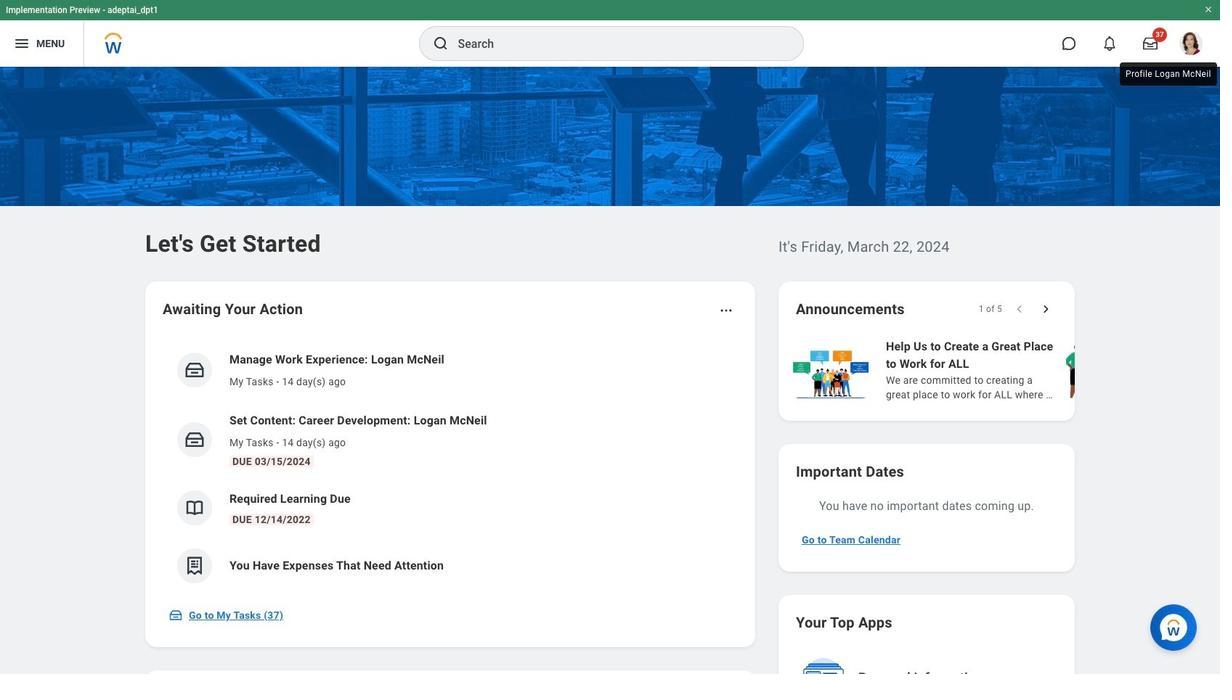 Task type: describe. For each thing, give the bounding box(es) containing it.
1 vertical spatial inbox image
[[184, 429, 206, 451]]

justify image
[[13, 35, 31, 52]]

2 vertical spatial inbox image
[[169, 609, 183, 623]]

Search Workday  search field
[[458, 28, 773, 60]]

book open image
[[184, 498, 206, 519]]

related actions image
[[719, 304, 734, 318]]

dashboard expenses image
[[184, 556, 206, 578]]

chevron left small image
[[1013, 302, 1027, 317]]

1 horizontal spatial list
[[790, 337, 1220, 404]]



Task type: vqa. For each thing, say whether or not it's contained in the screenshot.
book open icon
yes



Task type: locate. For each thing, give the bounding box(es) containing it.
profile logan mcneil image
[[1180, 32, 1203, 58]]

inbox image
[[184, 360, 206, 381], [184, 429, 206, 451], [169, 609, 183, 623]]

status
[[979, 304, 1002, 315]]

inbox large image
[[1143, 36, 1158, 51]]

tooltip
[[1117, 60, 1220, 89]]

banner
[[0, 0, 1220, 67]]

close environment banner image
[[1204, 5, 1213, 14]]

notifications large image
[[1103, 36, 1117, 51]]

chevron right small image
[[1039, 302, 1053, 317]]

search image
[[432, 35, 449, 52]]

main content
[[0, 67, 1220, 675]]

list
[[790, 337, 1220, 404], [163, 340, 738, 596]]

0 vertical spatial inbox image
[[184, 360, 206, 381]]

0 horizontal spatial list
[[163, 340, 738, 596]]



